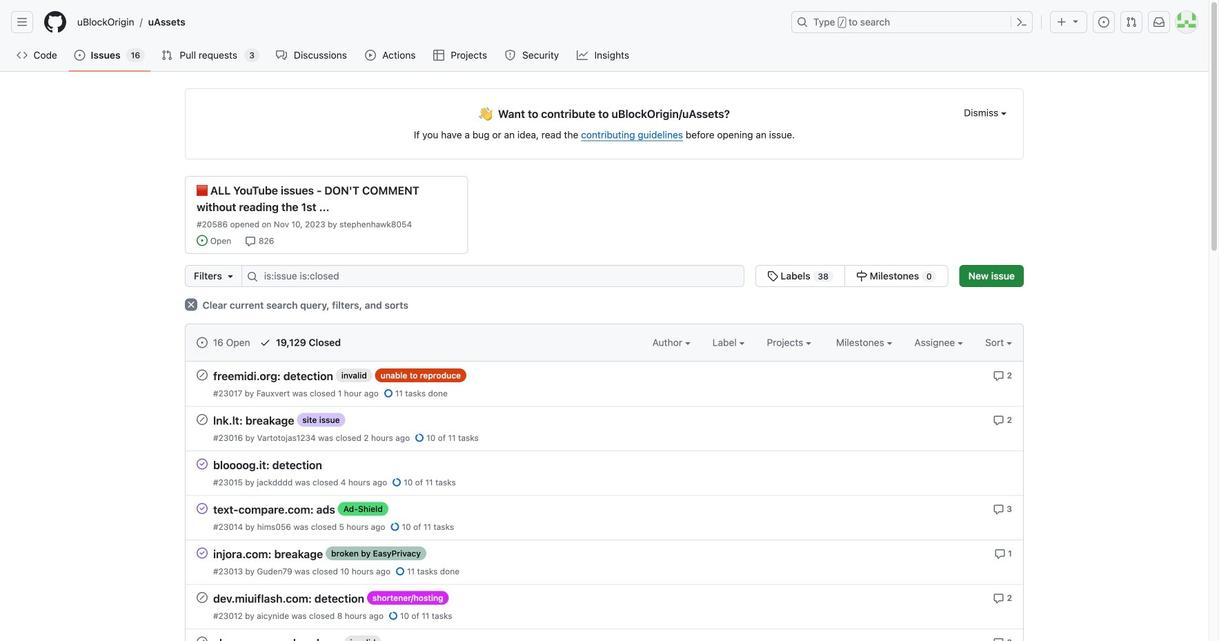Task type: locate. For each thing, give the bounding box(es) containing it.
0 vertical spatial git pull request image
[[1126, 17, 1137, 28]]

1 vertical spatial comment image
[[993, 504, 1004, 515]]

0 vertical spatial closed issue element
[[197, 458, 208, 470]]

git pull request image for the top issue opened icon
[[1126, 17, 1137, 28]]

2 vertical spatial closed issue element
[[197, 547, 208, 559]]

triangle down image
[[1071, 16, 1082, 27], [225, 271, 236, 282]]

issue element
[[756, 265, 949, 287]]

homepage image
[[44, 11, 66, 33]]

2 vertical spatial comment image
[[994, 593, 1005, 604]]

1 horizontal spatial triangle down image
[[1071, 16, 1082, 27]]

issue opened image
[[197, 235, 208, 246]]

issue opened image right code icon
[[74, 50, 85, 61]]

0 vertical spatial triangle down image
[[1071, 16, 1082, 27]]

issue opened image
[[1099, 17, 1110, 28], [74, 50, 85, 61], [197, 337, 208, 348]]

author image
[[685, 342, 691, 345]]

1 horizontal spatial issue opened image
[[197, 337, 208, 348]]

0 horizontal spatial issue opened image
[[74, 50, 85, 61]]

1 closed as not planned issue image from the top
[[197, 370, 208, 381]]

1 vertical spatial git pull request image
[[162, 50, 173, 61]]

0 horizontal spatial triangle down image
[[225, 271, 236, 282]]

0 vertical spatial closed as not planned issue image
[[197, 370, 208, 381]]

3 comment image from the top
[[994, 593, 1005, 604]]

table image
[[433, 50, 444, 61]]

0 vertical spatial closed issue image
[[197, 459, 208, 470]]

1 vertical spatial closed issue element
[[197, 503, 208, 514]]

0 vertical spatial issue opened image
[[1099, 17, 1110, 28]]

git pull request image
[[1126, 17, 1137, 28], [162, 50, 173, 61]]

None search field
[[185, 265, 949, 287]]

2 closed issue element from the top
[[197, 503, 208, 514]]

1 closed issue image from the top
[[197, 459, 208, 470]]

2 vertical spatial closed as not planned issue image
[[197, 592, 208, 603]]

comment image
[[245, 236, 256, 247], [994, 371, 1005, 382], [995, 549, 1006, 560], [994, 638, 1005, 641]]

issue opened image right plus image
[[1099, 17, 1110, 28]]

2 closed issue image from the top
[[197, 503, 208, 514]]

2 closed as not planned issue element from the top
[[197, 414, 208, 425]]

0 vertical spatial comment image
[[994, 415, 1005, 426]]

git pull request image for middle issue opened icon
[[162, 50, 173, 61]]

closed issue element
[[197, 458, 208, 470], [197, 503, 208, 514], [197, 547, 208, 559]]

x image
[[185, 299, 197, 311]]

1 vertical spatial closed issue image
[[197, 503, 208, 514]]

triangle down image right plus image
[[1071, 16, 1082, 27]]

plus image
[[1057, 17, 1068, 28]]

1 closed issue element from the top
[[197, 458, 208, 470]]

0 horizontal spatial git pull request image
[[162, 50, 173, 61]]

closed issue image for 2nd closed issue element from the bottom of the page
[[197, 503, 208, 514]]

Issues search field
[[241, 265, 745, 287]]

1 vertical spatial triangle down image
[[225, 271, 236, 282]]

shield image
[[505, 50, 516, 61]]

comment image
[[994, 415, 1005, 426], [993, 504, 1004, 515], [994, 593, 1005, 604]]

1 horizontal spatial git pull request image
[[1126, 17, 1137, 28]]

triangle down image left search image
[[225, 271, 236, 282]]

2 vertical spatial issue opened image
[[197, 337, 208, 348]]

closed issue image
[[197, 459, 208, 470], [197, 503, 208, 514]]

play image
[[365, 50, 376, 61]]

closed as not planned issue image
[[197, 370, 208, 381], [197, 414, 208, 425], [197, 592, 208, 603]]

list
[[72, 11, 783, 33]]

2 horizontal spatial issue opened image
[[1099, 17, 1110, 28]]

1 vertical spatial closed as not planned issue image
[[197, 414, 208, 425]]

issue opened image down "x" image
[[197, 337, 208, 348]]

1 comment image from the top
[[994, 415, 1005, 426]]

closed as not planned issue element
[[197, 369, 208, 381], [197, 414, 208, 425], [197, 592, 208, 603], [197, 636, 208, 641]]

graph image
[[577, 50, 588, 61]]



Task type: vqa. For each thing, say whether or not it's contained in the screenshot.
topmost Community
no



Task type: describe. For each thing, give the bounding box(es) containing it.
label image
[[740, 342, 745, 345]]

comment image for 3rd closed as not planned issue image from the top of the page
[[994, 593, 1005, 604]]

closed issue image
[[197, 548, 208, 559]]

4 closed as not planned issue element from the top
[[197, 636, 208, 641]]

closed as not planned issue image
[[197, 637, 208, 641]]

3 closed issue element from the top
[[197, 547, 208, 559]]

closed issue image for first closed issue element
[[197, 459, 208, 470]]

Search all issues text field
[[241, 265, 745, 287]]

3 closed as not planned issue image from the top
[[197, 592, 208, 603]]

assignees image
[[958, 342, 964, 345]]

1 closed as not planned issue element from the top
[[197, 369, 208, 381]]

3 closed as not planned issue element from the top
[[197, 592, 208, 603]]

check image
[[260, 337, 271, 348]]

notifications image
[[1154, 17, 1165, 28]]

2 closed as not planned issue image from the top
[[197, 414, 208, 425]]

code image
[[17, 50, 28, 61]]

search image
[[247, 271, 258, 282]]

tag image
[[767, 271, 778, 282]]

comment discussion image
[[276, 50, 287, 61]]

command palette image
[[1017, 17, 1028, 28]]

1 vertical spatial issue opened image
[[74, 50, 85, 61]]

comment image for second closed as not planned issue image from the bottom of the page
[[994, 415, 1005, 426]]

milestone image
[[857, 271, 868, 282]]

2 comment image from the top
[[993, 504, 1004, 515]]



